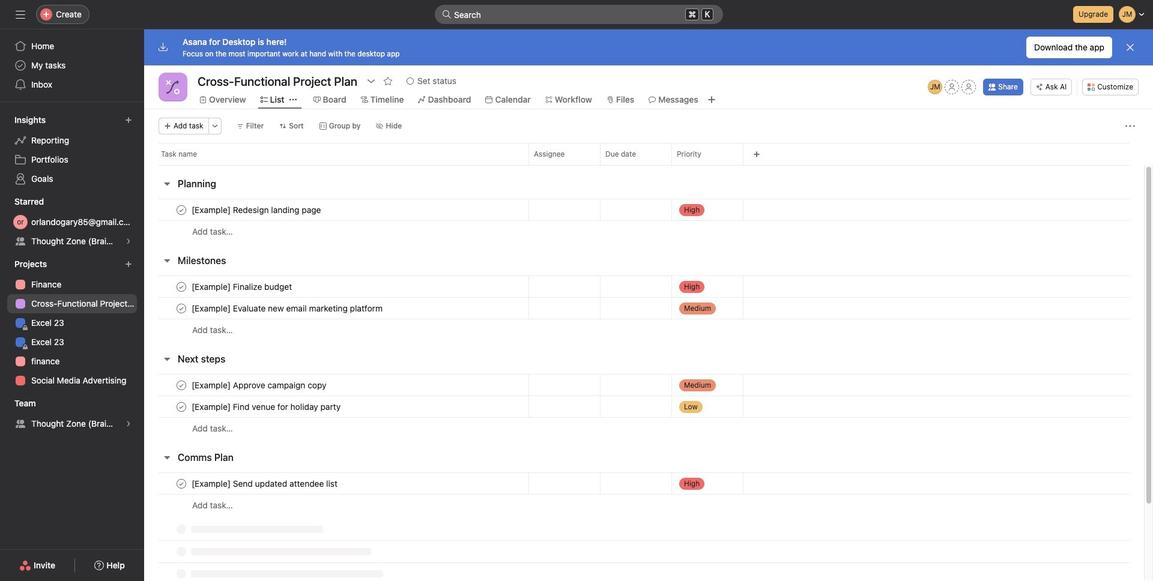 Task type: vqa. For each thing, say whether or not it's contained in the screenshot.
middle Collapse task list for this group icon
yes



Task type: locate. For each thing, give the bounding box(es) containing it.
Task name text field
[[189, 281, 296, 293], [189, 303, 386, 315], [189, 401, 344, 413]]

mark complete checkbox inside [example] finalize budget cell
[[174, 280, 189, 294]]

task name text field for mark complete icon within the the [example] approve campaign copy cell
[[189, 380, 330, 392]]

mark complete checkbox inside [example] evaluate new email marketing platform cell
[[174, 301, 189, 316]]

Search tasks, projects, and more text field
[[435, 5, 724, 24]]

None text field
[[195, 70, 361, 92]]

2 vertical spatial mark complete image
[[174, 477, 189, 491]]

mark complete checkbox inside the [example] redesign landing page cell
[[174, 203, 189, 217]]

global element
[[0, 29, 144, 102]]

2 mark complete image from the top
[[174, 378, 189, 393]]

collapse task list for this group image
[[162, 179, 172, 189], [162, 256, 172, 266], [162, 453, 172, 463]]

1 mark complete checkbox from the top
[[174, 280, 189, 294]]

None field
[[435, 5, 724, 24]]

mark complete image inside the [example] approve campaign copy cell
[[174, 378, 189, 393]]

more actions image
[[211, 123, 219, 130]]

Mark complete checkbox
[[174, 280, 189, 294], [174, 378, 189, 393], [174, 477, 189, 491]]

teams element
[[0, 393, 144, 436]]

task name text field for header next steps tree grid
[[189, 401, 344, 413]]

0 vertical spatial mark complete image
[[174, 203, 189, 217]]

2 mark complete checkbox from the top
[[174, 378, 189, 393]]

mark complete checkbox for [example] evaluate new email marketing platform cell
[[174, 301, 189, 316]]

collapse task list for this group image
[[162, 355, 172, 364]]

mark complete image
[[174, 203, 189, 217], [174, 280, 189, 294], [174, 477, 189, 491]]

3 task name text field from the top
[[189, 401, 344, 413]]

3 mark complete checkbox from the top
[[174, 400, 189, 414]]

3 mark complete image from the top
[[174, 400, 189, 414]]

1 vertical spatial collapse task list for this group image
[[162, 256, 172, 266]]

mark complete checkbox for the [example] redesign landing page cell
[[174, 203, 189, 217]]

task name text field for header milestones "tree grid"
[[189, 303, 386, 315]]

2 vertical spatial task name text field
[[189, 478, 341, 490]]

task name text field inside [example] find venue for holiday party cell
[[189, 401, 344, 413]]

2 vertical spatial collapse task list for this group image
[[162, 453, 172, 463]]

Task name text field
[[189, 204, 325, 216], [189, 380, 330, 392], [189, 478, 341, 490]]

Mark complete checkbox
[[174, 203, 189, 217], [174, 301, 189, 316], [174, 400, 189, 414]]

header next steps tree grid
[[144, 374, 1145, 440]]

mark complete image for mark complete option inside the [example] evaluate new email marketing platform cell
[[174, 301, 189, 316]]

0 vertical spatial collapse task list for this group image
[[162, 179, 172, 189]]

mark complete checkbox inside [example] send updated attendee list cell
[[174, 477, 189, 491]]

mark complete image inside [example] send updated attendee list cell
[[174, 477, 189, 491]]

2 vertical spatial task name text field
[[189, 401, 344, 413]]

1 vertical spatial mark complete checkbox
[[174, 378, 189, 393]]

2 task name text field from the top
[[189, 380, 330, 392]]

1 vertical spatial mark complete checkbox
[[174, 301, 189, 316]]

1 task name text field from the top
[[189, 204, 325, 216]]

1 vertical spatial mark complete image
[[174, 378, 189, 393]]

2 collapse task list for this group image from the top
[[162, 256, 172, 266]]

0 vertical spatial mark complete checkbox
[[174, 203, 189, 217]]

0 vertical spatial task name text field
[[189, 281, 296, 293]]

3 mark complete checkbox from the top
[[174, 477, 189, 491]]

task name text field inside [example] evaluate new email marketing platform cell
[[189, 303, 386, 315]]

insights element
[[0, 109, 144, 191]]

1 mark complete checkbox from the top
[[174, 203, 189, 217]]

3 task name text field from the top
[[189, 478, 341, 490]]

add to starred image
[[383, 76, 393, 86]]

mark complete image inside [example] finalize budget cell
[[174, 280, 189, 294]]

mark complete image
[[174, 301, 189, 316], [174, 378, 189, 393], [174, 400, 189, 414]]

0 vertical spatial mark complete image
[[174, 301, 189, 316]]

2 vertical spatial mark complete checkbox
[[174, 477, 189, 491]]

3 collapse task list for this group image from the top
[[162, 453, 172, 463]]

task name text field inside the [example] redesign landing page cell
[[189, 204, 325, 216]]

1 vertical spatial mark complete image
[[174, 280, 189, 294]]

mark complete checkbox for task name text field in [example] finalize budget cell
[[174, 280, 189, 294]]

1 collapse task list for this group image from the top
[[162, 179, 172, 189]]

task name text field inside [example] finalize budget cell
[[189, 281, 296, 293]]

2 vertical spatial mark complete checkbox
[[174, 400, 189, 414]]

line_and_symbols image
[[166, 80, 180, 94]]

new insights image
[[125, 117, 132, 124]]

collapse task list for this group image for header milestones "tree grid"
[[162, 256, 172, 266]]

mark complete checkbox inside [example] find venue for holiday party cell
[[174, 400, 189, 414]]

[example] send updated attendee list cell
[[144, 473, 529, 495]]

hide sidebar image
[[16, 10, 25, 19]]

1 mark complete image from the top
[[174, 301, 189, 316]]

mark complete image inside [example] find venue for holiday party cell
[[174, 400, 189, 414]]

2 task name text field from the top
[[189, 303, 386, 315]]

0 vertical spatial mark complete checkbox
[[174, 280, 189, 294]]

see details, thought zone (brainstorm space) image
[[125, 238, 132, 245]]

mark complete image for collapse task list for this group image for header milestones "tree grid"
[[174, 280, 189, 294]]

1 task name text field from the top
[[189, 281, 296, 293]]

2 vertical spatial mark complete image
[[174, 400, 189, 414]]

1 vertical spatial task name text field
[[189, 303, 386, 315]]

task name text field inside [example] send updated attendee list cell
[[189, 478, 341, 490]]

1 mark complete image from the top
[[174, 203, 189, 217]]

mark complete image inside the [example] redesign landing page cell
[[174, 203, 189, 217]]

mark complete checkbox inside the [example] approve campaign copy cell
[[174, 378, 189, 393]]

starred element
[[0, 191, 144, 254]]

2 mark complete image from the top
[[174, 280, 189, 294]]

3 mark complete image from the top
[[174, 477, 189, 491]]

show options image
[[367, 76, 376, 86]]

new project or portfolio image
[[125, 261, 132, 268]]

2 mark complete checkbox from the top
[[174, 301, 189, 316]]

1 vertical spatial task name text field
[[189, 380, 330, 392]]

mark complete checkbox for [example] find venue for holiday party cell
[[174, 400, 189, 414]]

mark complete image inside [example] evaluate new email marketing platform cell
[[174, 301, 189, 316]]

row
[[144, 143, 1154, 165], [159, 165, 1130, 166], [144, 199, 1145, 221], [144, 221, 1145, 243], [144, 276, 1145, 298], [144, 297, 1145, 320], [144, 319, 1145, 341], [144, 374, 1145, 397], [144, 396, 1145, 418], [144, 418, 1145, 440], [144, 473, 1145, 495], [144, 495, 1145, 517]]

task name text field inside the [example] approve campaign copy cell
[[189, 380, 330, 392]]

[example] approve campaign copy cell
[[144, 374, 529, 397]]

0 vertical spatial task name text field
[[189, 204, 325, 216]]



Task type: describe. For each thing, give the bounding box(es) containing it.
header planning tree grid
[[144, 199, 1145, 243]]

[example] find venue for holiday party cell
[[144, 396, 529, 418]]

[example] redesign landing page cell
[[144, 199, 529, 221]]

collapse task list for this group image for header planning tree grid
[[162, 179, 172, 189]]

add tab image
[[707, 95, 717, 105]]

mark complete image for collapse task list for this group image associated with header planning tree grid
[[174, 203, 189, 217]]

dismiss image
[[1126, 43, 1136, 52]]

task name text field for mark complete image inside the [example] send updated attendee list cell
[[189, 478, 341, 490]]

[example] evaluate new email marketing platform cell
[[144, 297, 529, 320]]

header comms plan tree grid
[[144, 473, 1145, 517]]

add field image
[[754, 151, 761, 158]]

tab actions image
[[289, 96, 297, 103]]

prominent image
[[442, 10, 452, 19]]

more actions image
[[1126, 121, 1136, 131]]

see details, thought zone (brainstorm space) image
[[125, 421, 132, 428]]

mark complete checkbox for task name text box in [example] send updated attendee list cell
[[174, 477, 189, 491]]

[example] finalize budget cell
[[144, 276, 529, 298]]

mark complete image for header comms plan tree grid collapse task list for this group image
[[174, 477, 189, 491]]

collapse task list for this group image for header comms plan tree grid
[[162, 453, 172, 463]]

manage project members image
[[929, 80, 943, 94]]

header milestones tree grid
[[144, 276, 1145, 341]]

mark complete checkbox for task name text box within the the [example] approve campaign copy cell
[[174, 378, 189, 393]]

projects element
[[0, 254, 144, 393]]

mark complete image for mark complete option in [example] find venue for holiday party cell
[[174, 400, 189, 414]]

task name text field for mark complete image inside the [example] redesign landing page cell
[[189, 204, 325, 216]]



